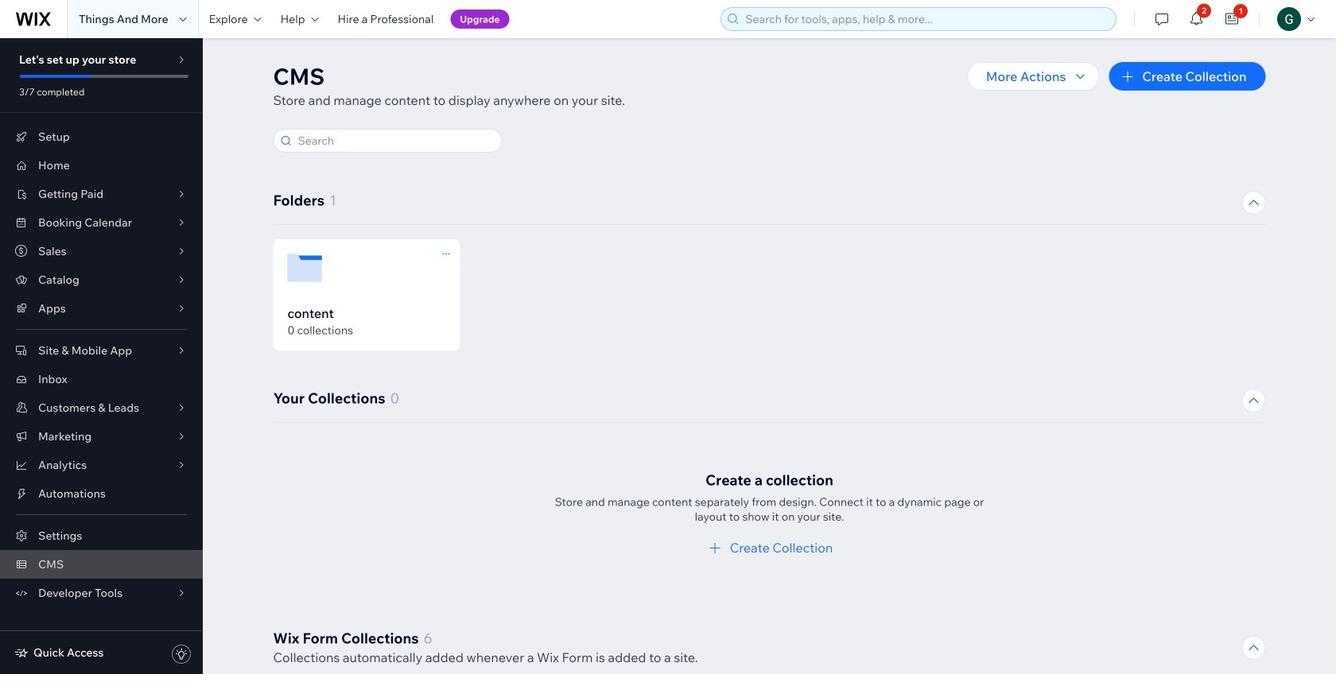 Task type: describe. For each thing, give the bounding box(es) containing it.
Search field
[[293, 130, 497, 152]]



Task type: vqa. For each thing, say whether or not it's contained in the screenshot.
Store Products
no



Task type: locate. For each thing, give the bounding box(es) containing it.
sidebar element
[[0, 38, 203, 675]]

Search for tools, apps, help & more... field
[[741, 8, 1112, 30]]



